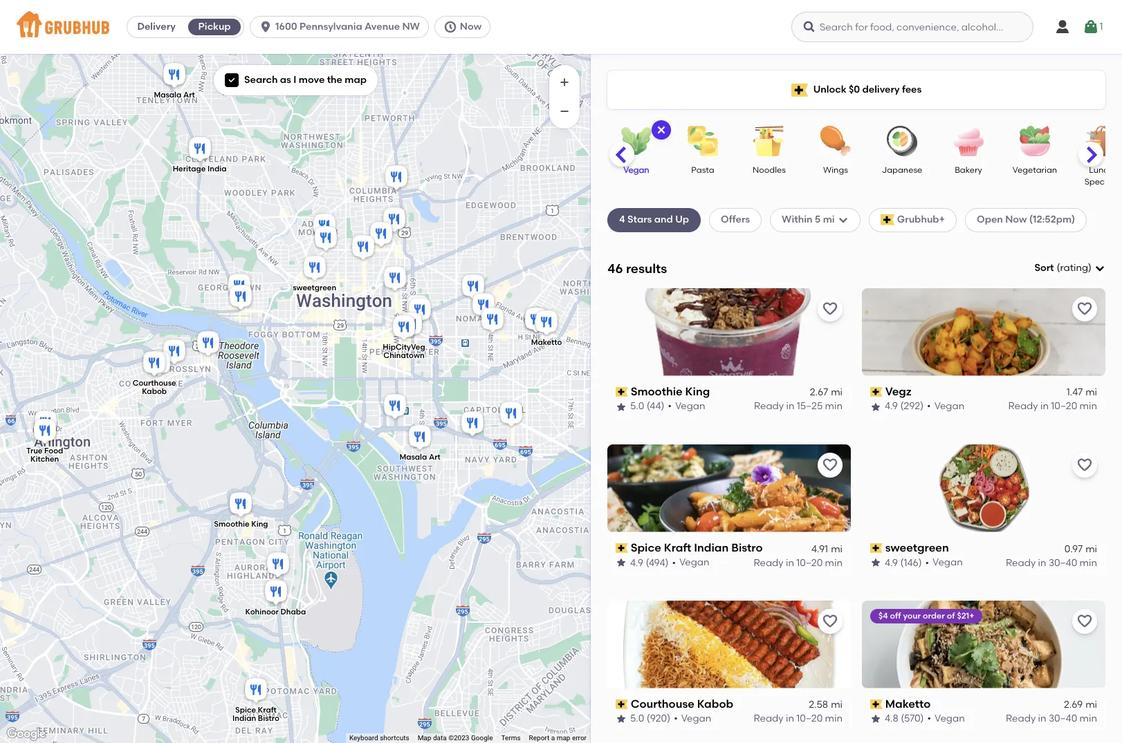 Task type: vqa. For each thing, say whether or not it's contained in the screenshot.


Task type: describe. For each thing, give the bounding box(es) containing it.
save this restaurant button for spice kraft indian bistro
[[818, 453, 843, 478]]

courthouse kabob logo image
[[608, 601, 851, 689]]

ready for smoothie king
[[754, 401, 784, 413]]

off
[[890, 611, 901, 621]]

1600 pennsylvania avenue nw button
[[250, 16, 434, 38]]

1 vertical spatial kabob
[[697, 698, 734, 711]]

vegan for maketto
[[935, 713, 965, 725]]

svg image left 1 button
[[1055, 19, 1071, 35]]

ready in 10–20 min for spice kraft indian bistro
[[754, 557, 843, 569]]

king inside the map region
[[251, 520, 268, 529]]

hipcityveg
[[383, 343, 425, 352]]

chercher ethiopian restaurant & mart image
[[381, 264, 409, 294]]

min for maketto
[[1080, 713, 1097, 725]]

within
[[782, 214, 813, 226]]

vegan for spice kraft indian bistro
[[679, 557, 710, 569]]

4.8 (570)
[[885, 713, 924, 725]]

4.9 for spice kraft indian bistro
[[630, 557, 644, 569]]

search as i move the map
[[244, 74, 367, 86]]

poke box dc image
[[522, 305, 550, 336]]

1600
[[275, 21, 297, 33]]

unlock $0 delivery fees
[[813, 84, 922, 95]]

4.91 mi
[[812, 543, 843, 555]]

maketto hipcityveg chinatown
[[383, 338, 562, 360]]

fees
[[902, 84, 922, 95]]

none field containing sort
[[1035, 262, 1106, 276]]

ready for maketto
[[1006, 713, 1036, 725]]

$21+
[[957, 611, 975, 621]]

maketto for maketto hipcityveg chinatown
[[531, 338, 562, 347]]

0.97 mi
[[1065, 543, 1097, 555]]

0 vertical spatial smoothie
[[631, 385, 683, 398]]

vegan for vegz
[[935, 401, 965, 413]]

mi for maketto
[[1086, 699, 1097, 711]]

keyboard shortcuts
[[349, 735, 409, 743]]

kraft inside spice kraft indian bistro
[[258, 706, 277, 715]]

delivery button
[[127, 16, 186, 38]]

2 vertical spatial save this restaurant image
[[1077, 613, 1093, 630]]

within 5 mi
[[782, 214, 835, 226]]

results
[[626, 261, 667, 276]]

• for courthouse kabob
[[674, 713, 678, 725]]

(920)
[[647, 713, 671, 725]]

courthouse kabob inside the map region
[[133, 379, 176, 396]]

• for sweetgreen
[[926, 557, 929, 569]]

ready for courthouse kabob
[[754, 713, 784, 725]]

pickup
[[198, 21, 231, 33]]

1.47 mi
[[1067, 387, 1097, 399]]

smoothie king logo image
[[608, 288, 851, 376]]

smoothie king inside the map region
[[214, 520, 268, 529]]

the
[[327, 74, 343, 86]]

report a map error
[[529, 735, 587, 743]]

min for vegz
[[1080, 401, 1097, 413]]

in for courthouse kabob
[[786, 713, 794, 725]]

vegan image
[[612, 126, 661, 156]]

szechuan house (8th st se) image
[[498, 400, 525, 430]]

sort ( rating )
[[1035, 262, 1092, 274]]

google
[[471, 735, 493, 743]]

1 horizontal spatial kraft
[[664, 542, 692, 555]]

mi for sweetgreen
[[1086, 543, 1097, 555]]

busboys and poets - 450 k image
[[406, 296, 434, 326]]

1 horizontal spatial masala
[[400, 453, 427, 462]]

15–25
[[797, 401, 823, 413]]

save this restaurant image for courthouse kabob
[[822, 613, 839, 630]]

shortcuts
[[380, 735, 409, 743]]

wings
[[823, 165, 848, 175]]

bistro inside spice kraft indian bistro
[[258, 714, 279, 723]]

4.9 for sweetgreen
[[885, 557, 898, 569]]

map region
[[0, 30, 702, 744]]

46 results
[[608, 261, 667, 276]]

save this restaurant button for vegz
[[1073, 297, 1097, 322]]

sort
[[1035, 262, 1054, 274]]

vegan down vegan image
[[624, 165, 650, 175]]

mi for spice kraft indian bistro
[[831, 543, 843, 555]]

• vegan for vegz
[[927, 401, 965, 413]]

2.69
[[1064, 699, 1083, 711]]

spice 6 modern indian image
[[397, 310, 425, 341]]

plus icon image
[[558, 75, 572, 89]]

1 vertical spatial masala art
[[400, 453, 441, 462]]

heritage india
[[173, 164, 227, 173]]

souvlaki image
[[312, 224, 340, 254]]

(
[[1057, 262, 1060, 274]]

subscription pass image for maketto
[[870, 700, 883, 710]]

(12:52pm)
[[1029, 214, 1076, 226]]

30–40 for sweetgreen
[[1049, 557, 1078, 569]]

smoothie king image
[[227, 490, 255, 521]]

bakery
[[955, 165, 982, 175]]

2.67
[[810, 387, 828, 399]]

rating
[[1060, 262, 1088, 274]]

unlock
[[813, 84, 847, 95]]

• vegan for maketto
[[928, 713, 965, 725]]

a
[[551, 735, 555, 743]]

fare well - sticky fingers diner image
[[479, 305, 506, 336]]

chinatown
[[384, 351, 425, 360]]

error
[[572, 735, 587, 743]]

keyboard
[[349, 735, 378, 743]]

mi for courthouse kabob
[[831, 699, 843, 711]]

(292)
[[901, 401, 924, 413]]

noodles
[[753, 165, 786, 175]]

the simple greek image
[[161, 337, 188, 368]]

sweetgreen image
[[301, 254, 329, 284]]

japanese
[[882, 165, 923, 175]]

ready in 15–25 min
[[754, 401, 843, 413]]

4.9 (494)
[[630, 557, 669, 569]]

bakery image
[[944, 126, 993, 156]]

search
[[244, 74, 278, 86]]

move
[[299, 74, 325, 86]]

stars
[[628, 214, 652, 226]]

star icon image for sweetgreen
[[870, 558, 882, 569]]

46
[[608, 261, 623, 276]]

doi moi image
[[349, 233, 377, 263]]

plnt burger image
[[381, 205, 408, 236]]

0 vertical spatial masala art image
[[161, 61, 188, 91]]

5.0 for smoothie king
[[630, 401, 644, 413]]

(44)
[[647, 401, 665, 413]]

0 vertical spatial spice kraft indian bistro
[[631, 542, 763, 555]]

Search for food, convenience, alcohol... search field
[[792, 12, 1034, 42]]

true food kitchen
[[26, 447, 63, 464]]

2.67 mi
[[810, 387, 843, 399]]

30–40 for maketto
[[1049, 713, 1078, 725]]

save this restaurant image for vegz
[[1077, 301, 1093, 317]]

save this restaurant button for sweetgreen
[[1073, 453, 1097, 478]]

nw
[[402, 21, 420, 33]]

japanese image
[[878, 126, 927, 156]]

open now (12:52pm)
[[977, 214, 1076, 226]]

courthouse kabob image
[[140, 349, 168, 380]]

4.8
[[885, 713, 899, 725]]

hipcityveg chinatown image
[[390, 313, 418, 344]]

svg image left search
[[228, 76, 236, 85]]

vegetarian
[[1013, 165, 1057, 175]]

0 vertical spatial masala
[[154, 90, 181, 99]]

maketto for maketto
[[885, 698, 931, 711]]

vegz image
[[311, 211, 338, 242]]

in for smoothie king
[[786, 401, 795, 413]]

5.0 for courthouse kabob
[[630, 713, 644, 725]]

vegz
[[885, 385, 912, 398]]

map
[[418, 735, 431, 743]]

i
[[294, 74, 296, 86]]

5.0 (920)
[[630, 713, 671, 725]]

google image
[[3, 726, 49, 744]]

lunch specials image
[[1077, 126, 1122, 156]]

dhaba
[[281, 608, 306, 617]]

delivery
[[862, 84, 900, 95]]

ready in 30–40 min for sweetgreen
[[1006, 557, 1097, 569]]

ready for spice kraft indian bistro
[[754, 557, 784, 569]]

pickup button
[[186, 16, 244, 38]]

vegan for smoothie king
[[675, 401, 705, 413]]

report
[[529, 735, 550, 743]]

1 vertical spatial map
[[557, 735, 570, 743]]

subscription pass image for sweetgreen
[[870, 544, 883, 554]]

4.9 (146)
[[885, 557, 922, 569]]

4
[[619, 214, 625, 226]]

burger district image
[[145, 349, 173, 380]]

©2023
[[448, 735, 469, 743]]

ready for sweetgreen
[[1006, 557, 1036, 569]]

star icon image for maketto
[[870, 714, 882, 725]]

$0
[[849, 84, 860, 95]]

heritage
[[173, 164, 206, 173]]

keyboard shortcuts button
[[349, 734, 409, 744]]

grubhub+
[[897, 214, 945, 226]]

smoothie inside the map region
[[214, 520, 250, 529]]

sweetgreen inside the map region
[[293, 283, 336, 292]]

save this restaurant button for smoothie king
[[818, 297, 843, 322]]

in for maketto
[[1038, 713, 1047, 725]]

vegz logo image
[[862, 288, 1106, 376]]



Task type: locate. For each thing, give the bounding box(es) containing it.
bistro down spice kraft indian bistro logo
[[731, 542, 763, 555]]

map right the
[[345, 74, 367, 86]]

1 vertical spatial masala art image
[[406, 423, 434, 454]]

spice kraft indian bistro inside the map region
[[233, 706, 279, 723]]

nuvegan cafe image
[[383, 163, 410, 193]]

min down 2.69 mi
[[1080, 713, 1097, 725]]

little beet image
[[404, 293, 432, 323]]

0 vertical spatial sweetgreen
[[293, 283, 336, 292]]

1 vertical spatial sweetgreen
[[885, 542, 949, 555]]

save this restaurant image for spice kraft indian bistro
[[822, 457, 839, 474]]

india
[[208, 164, 227, 173]]

)
[[1088, 262, 1092, 274]]

order
[[923, 611, 945, 621]]

10–20 for courthouse kabob
[[797, 713, 823, 725]]

• for maketto
[[928, 713, 931, 725]]

1 horizontal spatial bistro
[[731, 542, 763, 555]]

ready in 10–20 min
[[1008, 401, 1097, 413], [754, 557, 843, 569], [754, 713, 843, 725]]

spice kraft indian bistro
[[631, 542, 763, 555], [233, 706, 279, 723]]

smoothie king up (44)
[[631, 385, 710, 398]]

(494)
[[646, 557, 669, 569]]

5.0 left (44)
[[630, 401, 644, 413]]

1 vertical spatial 30–40
[[1049, 713, 1078, 725]]

up
[[675, 214, 689, 226]]

0 horizontal spatial masala art
[[154, 90, 195, 99]]

0 horizontal spatial smoothie
[[214, 520, 250, 529]]

2.58 mi
[[809, 699, 843, 711]]

now right open
[[1006, 214, 1027, 226]]

maketto inside maketto hipcityveg chinatown
[[531, 338, 562, 347]]

min down 1.47 mi on the right of page
[[1080, 401, 1097, 413]]

10–20
[[1051, 401, 1078, 413], [797, 557, 823, 569], [797, 713, 823, 725]]

in
[[786, 401, 795, 413], [1041, 401, 1049, 413], [786, 557, 794, 569], [1038, 557, 1047, 569], [786, 713, 794, 725], [1038, 713, 1047, 725]]

pasta image
[[679, 126, 727, 156]]

2 vertical spatial save this restaurant image
[[822, 613, 839, 630]]

food
[[44, 447, 63, 456]]

0 vertical spatial courthouse
[[133, 379, 176, 388]]

0 horizontal spatial masala art image
[[161, 61, 188, 91]]

grubhub plus flag logo image for unlock $0 delivery fees
[[791, 83, 808, 97]]

0 vertical spatial now
[[460, 21, 482, 33]]

• right (146)
[[926, 557, 929, 569]]

1 horizontal spatial smoothie
[[631, 385, 683, 398]]

• right (920)
[[674, 713, 678, 725]]

1 vertical spatial ready in 10–20 min
[[754, 557, 843, 569]]

0 vertical spatial 5.0
[[630, 401, 644, 413]]

0 vertical spatial save this restaurant image
[[1077, 301, 1093, 317]]

1 vertical spatial courthouse kabob
[[631, 698, 734, 711]]

ready in 10–20 min down 4.91
[[754, 557, 843, 569]]

kohinoor dhaba image
[[262, 578, 290, 609]]

mi for smoothie king
[[831, 387, 843, 399]]

• vegan right (494)
[[672, 557, 710, 569]]

subscription pass image for spice kraft indian bistro
[[616, 544, 628, 554]]

mi right 2.58
[[831, 699, 843, 711]]

0 horizontal spatial map
[[345, 74, 367, 86]]

$4 off your order of $21+
[[879, 611, 975, 621]]

vegan right (494)
[[679, 557, 710, 569]]

save this restaurant image for sweetgreen
[[1077, 457, 1093, 474]]

0 vertical spatial art
[[183, 90, 195, 99]]

star icon image for vegz
[[870, 402, 882, 413]]

1 horizontal spatial art
[[429, 453, 441, 462]]

1 vertical spatial indian
[[233, 714, 256, 723]]

1 horizontal spatial kabob
[[697, 698, 734, 711]]

mi
[[823, 214, 835, 226], [831, 387, 843, 399], [1086, 387, 1097, 399], [831, 543, 843, 555], [1086, 543, 1097, 555], [831, 699, 843, 711], [1086, 699, 1097, 711]]

1 vertical spatial 10–20
[[797, 557, 823, 569]]

1 vertical spatial smoothie king
[[214, 520, 268, 529]]

now right nw
[[460, 21, 482, 33]]

seoulspice image
[[459, 272, 487, 303]]

10–20 for vegz
[[1051, 401, 1078, 413]]

kohinoor
[[245, 608, 279, 617]]

0 horizontal spatial bistro
[[258, 714, 279, 723]]

90 second pizza  (georgetown) image
[[227, 283, 255, 313]]

$4
[[879, 611, 888, 621]]

ready
[[754, 401, 784, 413], [1008, 401, 1038, 413], [754, 557, 784, 569], [1006, 557, 1036, 569], [754, 713, 784, 725], [1006, 713, 1036, 725]]

(146)
[[901, 557, 922, 569]]

2 5.0 from the top
[[630, 713, 644, 725]]

1 vertical spatial 5.0
[[630, 713, 644, 725]]

sweetgreen up (146)
[[885, 542, 949, 555]]

dig - georgetown image
[[226, 272, 253, 302]]

true food kitchen image
[[31, 417, 59, 447]]

10–20 down 4.91
[[797, 557, 823, 569]]

0 horizontal spatial maketto
[[531, 338, 562, 347]]

heritage india image
[[186, 135, 214, 165]]

vegan right (146)
[[933, 557, 963, 569]]

1 horizontal spatial spice kraft indian bistro
[[631, 542, 763, 555]]

kabob down the courthouse kabob icon
[[142, 387, 167, 396]]

art
[[183, 90, 195, 99], [429, 453, 441, 462]]

pasta
[[691, 165, 715, 175]]

1 vertical spatial kraft
[[258, 706, 277, 715]]

star icon image left 5.0 (920)
[[616, 714, 627, 725]]

1 vertical spatial masala
[[400, 453, 427, 462]]

vegan right (44)
[[675, 401, 705, 413]]

4.9 (292)
[[885, 401, 924, 413]]

0 vertical spatial ready in 10–20 min
[[1008, 401, 1097, 413]]

0 horizontal spatial now
[[460, 21, 482, 33]]

0 vertical spatial spice
[[631, 542, 661, 555]]

0 horizontal spatial grubhub plus flag logo image
[[791, 83, 808, 97]]

courthouse kabob
[[133, 379, 176, 396], [631, 698, 734, 711]]

1
[[1100, 21, 1103, 32]]

masala down sandella's flatbread cafe image
[[400, 453, 427, 462]]

0 vertical spatial indian
[[694, 542, 729, 555]]

• vegan for smoothie king
[[668, 401, 705, 413]]

1 ready in 30–40 min from the top
[[1006, 557, 1097, 569]]

1 vertical spatial grubhub plus flag logo image
[[881, 215, 895, 226]]

in for spice kraft indian bistro
[[786, 557, 794, 569]]

min down 4.91 mi
[[825, 557, 843, 569]]

we the pizza image
[[32, 409, 60, 439]]

now
[[460, 21, 482, 33], [1006, 214, 1027, 226]]

0 horizontal spatial kraft
[[258, 706, 277, 715]]

main navigation navigation
[[0, 0, 1122, 54]]

open
[[977, 214, 1003, 226]]

1600 pennsylvania avenue nw
[[275, 21, 420, 33]]

sushi moto image
[[522, 305, 550, 336]]

• for smoothie king
[[668, 401, 672, 413]]

star icon image left the 4.9 (292)
[[870, 402, 882, 413]]

0 horizontal spatial king
[[251, 520, 268, 529]]

maketto down sushi moto image
[[531, 338, 562, 347]]

1 vertical spatial art
[[429, 453, 441, 462]]

report a map error link
[[529, 735, 587, 743]]

svg image inside 1 button
[[1083, 19, 1100, 35]]

1 horizontal spatial map
[[557, 735, 570, 743]]

svg image
[[1083, 19, 1100, 35], [443, 20, 457, 34], [803, 20, 816, 34], [656, 125, 667, 136], [838, 215, 849, 226]]

4.9 down vegz
[[885, 401, 898, 413]]

ready for vegz
[[1008, 401, 1038, 413]]

1 vertical spatial spice
[[235, 706, 256, 715]]

• vegan for courthouse kabob
[[674, 713, 712, 725]]

1 horizontal spatial masala art image
[[406, 423, 434, 454]]

2.69 mi
[[1064, 699, 1097, 711]]

mi for vegz
[[1086, 387, 1097, 399]]

1 vertical spatial now
[[1006, 214, 1027, 226]]

vegan for courthouse kabob
[[681, 713, 712, 725]]

of
[[947, 611, 955, 621]]

5
[[815, 214, 821, 226]]

0 vertical spatial save this restaurant image
[[822, 301, 839, 317]]

1 vertical spatial spice kraft indian bistro
[[233, 706, 279, 723]]

masala art
[[154, 90, 195, 99], [400, 453, 441, 462]]

0 horizontal spatial sweetgreen
[[293, 283, 336, 292]]

star icon image for smoothie king
[[616, 402, 627, 413]]

maketto up 4.8 (570)
[[885, 698, 931, 711]]

kraft
[[664, 542, 692, 555], [258, 706, 277, 715]]

data
[[433, 735, 447, 743]]

1 horizontal spatial smoothie king
[[631, 385, 710, 398]]

subscription pass image for vegz
[[870, 388, 883, 397]]

10–20 down 2.58
[[797, 713, 823, 725]]

subscription pass image for courthouse kabob
[[616, 700, 628, 710]]

grubhub plus flag logo image left "grubhub+" on the top of page
[[881, 215, 895, 226]]

1 horizontal spatial now
[[1006, 214, 1027, 226]]

2 30–40 from the top
[[1049, 713, 1078, 725]]

save this restaurant button
[[818, 297, 843, 322], [1073, 297, 1097, 322], [818, 453, 843, 478], [1073, 453, 1097, 478], [818, 609, 843, 634], [1073, 609, 1097, 634]]

spice
[[631, 542, 661, 555], [235, 706, 256, 715]]

star icon image for spice kraft indian bistro
[[616, 558, 627, 569]]

courthouse up (920)
[[631, 698, 695, 711]]

2.58
[[809, 699, 828, 711]]

1 vertical spatial save this restaurant image
[[1077, 457, 1093, 474]]

1 vertical spatial maketto
[[885, 698, 931, 711]]

4.9 for vegz
[[885, 401, 898, 413]]

now button
[[434, 16, 496, 38]]

kabob inside "courthouse kabob"
[[142, 387, 167, 396]]

5.0 (44)
[[630, 401, 665, 413]]

4.9
[[885, 401, 898, 413], [630, 557, 644, 569], [885, 557, 898, 569]]

0.97
[[1065, 543, 1083, 555]]

star icon image for courthouse kabob
[[616, 714, 627, 725]]

min for courthouse kabob
[[825, 713, 843, 725]]

vegan right (292)
[[935, 401, 965, 413]]

masala art image
[[161, 61, 188, 91], [406, 423, 434, 454]]

0 vertical spatial maketto
[[531, 338, 562, 347]]

ready in 10–20 min for courthouse kabob
[[754, 713, 843, 725]]

indian inside the map region
[[233, 714, 256, 723]]

(570)
[[901, 713, 924, 725]]

30–40 down 0.97
[[1049, 557, 1078, 569]]

0 horizontal spatial indian
[[233, 714, 256, 723]]

2 vertical spatial ready in 10–20 min
[[754, 713, 843, 725]]

0 horizontal spatial courthouse
[[133, 379, 176, 388]]

in for vegz
[[1041, 401, 1049, 413]]

• for spice kraft indian bistro
[[672, 557, 676, 569]]

0 horizontal spatial masala
[[154, 90, 181, 99]]

vegan right (920)
[[681, 713, 712, 725]]

ready in 30–40 min down 0.97
[[1006, 557, 1097, 569]]

1 vertical spatial courthouse
[[631, 698, 695, 711]]

map right a on the bottom
[[557, 735, 570, 743]]

1 horizontal spatial masala art
[[400, 453, 441, 462]]

svg image inside 1600 pennsylvania avenue nw button
[[259, 20, 273, 34]]

4.9 left (494)
[[630, 557, 644, 569]]

0 vertical spatial bistro
[[731, 542, 763, 555]]

1 horizontal spatial maketto
[[885, 698, 931, 711]]

king down smoothie king logo
[[685, 385, 710, 398]]

in for sweetgreen
[[1038, 557, 1047, 569]]

star icon image left 4.9 (146)
[[870, 558, 882, 569]]

min down 2.58 mi
[[825, 713, 843, 725]]

4.91
[[812, 543, 828, 555]]

avenue
[[365, 21, 400, 33]]

terms link
[[501, 735, 521, 743]]

1 horizontal spatial courthouse kabob
[[631, 698, 734, 711]]

terms
[[501, 735, 521, 743]]

0 horizontal spatial spice kraft indian bistro
[[233, 706, 279, 723]]

kabob
[[142, 387, 167, 396], [697, 698, 734, 711]]

1 horizontal spatial grubhub plus flag logo image
[[881, 215, 895, 226]]

0 vertical spatial courthouse kabob
[[133, 379, 176, 396]]

0 vertical spatial king
[[685, 385, 710, 398]]

bistro down spice kraft indian bistro image
[[258, 714, 279, 723]]

maketto image
[[533, 308, 560, 339]]

• vegan for spice kraft indian bistro
[[672, 557, 710, 569]]

ready in 30–40 min
[[1006, 557, 1097, 569], [1006, 713, 1097, 725]]

kabob down 'courthouse kabob logo'
[[697, 698, 734, 711]]

sweetgreen logo image
[[862, 445, 1106, 533]]

sweetgreen down souvlaki image
[[293, 283, 336, 292]]

5.0 left (920)
[[630, 713, 644, 725]]

svg image right )
[[1095, 263, 1106, 274]]

10–20 for spice kraft indian bistro
[[797, 557, 823, 569]]

masala art image down sandella's flatbread cafe image
[[406, 423, 434, 454]]

courthouse kabob up (920)
[[631, 698, 734, 711]]

• vegan for sweetgreen
[[926, 557, 963, 569]]

map data ©2023 google
[[418, 735, 493, 743]]

spice kraft indian bistro logo image
[[608, 445, 851, 533]]

masala art image down delivery button
[[161, 61, 188, 91]]

star icon image left 4.9 (494)
[[616, 558, 627, 569]]

svg image
[[1055, 19, 1071, 35], [259, 20, 273, 34], [228, 76, 236, 85], [1095, 263, 1106, 274]]

courthouse down the simple greek icon
[[133, 379, 176, 388]]

1 horizontal spatial spice
[[631, 542, 661, 555]]

mi right 2.67
[[831, 387, 843, 399]]

1 30–40 from the top
[[1049, 557, 1078, 569]]

subscription pass image for smoothie king
[[616, 388, 628, 397]]

wiseguy pizza - rosslyn image
[[194, 329, 222, 359]]

plnt burger image
[[459, 409, 486, 440]]

subscription pass image
[[616, 388, 628, 397], [870, 388, 883, 397], [616, 544, 628, 554]]

maketto
[[531, 338, 562, 347], [885, 698, 931, 711]]

mi right "1.47"
[[1086, 387, 1097, 399]]

sandella's flatbread cafe image
[[381, 392, 409, 422]]

0 vertical spatial ready in 30–40 min
[[1006, 557, 1097, 569]]

0 vertical spatial grubhub plus flag logo image
[[791, 83, 808, 97]]

vegan right (570)
[[935, 713, 965, 725]]

1 vertical spatial save this restaurant image
[[822, 457, 839, 474]]

min for spice kraft indian bistro
[[825, 557, 843, 569]]

and
[[654, 214, 673, 226]]

1 horizontal spatial indian
[[694, 542, 729, 555]]

ready in 10–20 min down "1.47"
[[1008, 401, 1097, 413]]

king
[[685, 385, 710, 398], [251, 520, 268, 529]]

• for vegz
[[927, 401, 931, 413]]

laos in town image
[[470, 291, 498, 321]]

mi right 4.91
[[831, 543, 843, 555]]

2 vertical spatial 10–20
[[797, 713, 823, 725]]

grubhub plus flag logo image for grubhub+
[[881, 215, 895, 226]]

save this restaurant button for courthouse kabob
[[818, 609, 843, 634]]

1 vertical spatial king
[[251, 520, 268, 529]]

star icon image left '5.0 (44)'
[[616, 402, 627, 413]]

bistro
[[731, 542, 763, 555], [258, 714, 279, 723]]

mi right the 5
[[823, 214, 835, 226]]

min down 0.97 mi on the bottom
[[1080, 557, 1097, 569]]

king up the kabob palace image
[[251, 520, 268, 529]]

maketto logo image
[[862, 601, 1106, 689]]

0 horizontal spatial kabob
[[142, 387, 167, 396]]

1 button
[[1083, 15, 1103, 39]]

ready in 10–20 min down 2.58
[[754, 713, 843, 725]]

save this restaurant image
[[822, 301, 839, 317], [822, 457, 839, 474], [1077, 613, 1093, 630]]

wings image
[[812, 126, 860, 156]]

lunch specials
[[1085, 165, 1118, 187]]

• vegan right (44)
[[668, 401, 705, 413]]

grubhub plus flag logo image left unlock
[[791, 83, 808, 97]]

0 vertical spatial kabob
[[142, 387, 167, 396]]

1 vertical spatial smoothie
[[214, 520, 250, 529]]

0 horizontal spatial spice
[[235, 706, 256, 715]]

4 stars and up
[[619, 214, 689, 226]]

0 vertical spatial 10–20
[[1051, 401, 1078, 413]]

1 horizontal spatial king
[[685, 385, 710, 398]]

masala art down sandella's flatbread cafe image
[[400, 453, 441, 462]]

masala down delivery button
[[154, 90, 181, 99]]

0 horizontal spatial courthouse kabob
[[133, 379, 176, 396]]

vegan for sweetgreen
[[933, 557, 963, 569]]

min for sweetgreen
[[1080, 557, 1097, 569]]

svg image left 1600
[[259, 20, 273, 34]]

• vegan right (292)
[[927, 401, 965, 413]]

mi right '2.69'
[[1086, 699, 1097, 711]]

grubhub plus flag logo image
[[791, 83, 808, 97], [881, 215, 895, 226]]

save this restaurant image for smoothie king
[[822, 301, 839, 317]]

min
[[825, 401, 843, 413], [1080, 401, 1097, 413], [825, 557, 843, 569], [1080, 557, 1097, 569], [825, 713, 843, 725], [1080, 713, 1097, 725]]

noodles image
[[745, 126, 794, 156]]

0 horizontal spatial art
[[183, 90, 195, 99]]

indian down spice kraft indian bistro image
[[233, 714, 256, 723]]

kabob palace image
[[264, 550, 292, 581]]

kohinoor dhaba
[[245, 608, 306, 617]]

your
[[903, 611, 921, 621]]

as
[[280, 74, 291, 86]]

italian kitchen image
[[367, 220, 395, 250]]

• vegan right (570)
[[928, 713, 965, 725]]

courthouse kabob down the simple greek icon
[[133, 379, 176, 396]]

0 vertical spatial map
[[345, 74, 367, 86]]

1 5.0 from the top
[[630, 401, 644, 413]]

0 vertical spatial kraft
[[664, 542, 692, 555]]

mi right 0.97
[[1086, 543, 1097, 555]]

star icon image left 4.8
[[870, 714, 882, 725]]

masala art up 'heritage india' icon
[[154, 90, 195, 99]]

• vegan right (146)
[[926, 557, 963, 569]]

kitchen
[[30, 455, 59, 464]]

courthouse inside the map region
[[133, 379, 176, 388]]

10–20 down "1.47"
[[1051, 401, 1078, 413]]

offers
[[721, 214, 750, 226]]

None field
[[1035, 262, 1106, 276]]

0 vertical spatial smoothie king
[[631, 385, 710, 398]]

1 vertical spatial bistro
[[258, 714, 279, 723]]

1 horizontal spatial courthouse
[[631, 698, 695, 711]]

sweetgreen
[[293, 283, 336, 292], [885, 542, 949, 555]]

spice kraft indian bistro image
[[242, 676, 270, 707]]

0 vertical spatial masala art
[[154, 90, 195, 99]]

ready in 30–40 min for maketto
[[1006, 713, 1097, 725]]

• right (292)
[[927, 401, 931, 413]]

minus icon image
[[558, 104, 572, 118]]

spice inside the map region
[[235, 706, 256, 715]]

• right (494)
[[672, 557, 676, 569]]

ready in 30–40 min down '2.69'
[[1006, 713, 1097, 725]]

0 vertical spatial 30–40
[[1049, 557, 1078, 569]]

0 horizontal spatial smoothie king
[[214, 520, 268, 529]]

smoothie king up the kabob palace image
[[214, 520, 268, 529]]

svg image inside now "button"
[[443, 20, 457, 34]]

4.9 left (146)
[[885, 557, 898, 569]]

save this restaurant image
[[1077, 301, 1093, 317], [1077, 457, 1093, 474], [822, 613, 839, 630]]

• vegan right (920)
[[674, 713, 712, 725]]

subscription pass image
[[870, 544, 883, 554], [616, 700, 628, 710], [870, 700, 883, 710]]

2 ready in 30–40 min from the top
[[1006, 713, 1097, 725]]

• right (44)
[[668, 401, 672, 413]]

• right (570)
[[928, 713, 931, 725]]

now inside "button"
[[460, 21, 482, 33]]

30–40 down '2.69'
[[1049, 713, 1078, 725]]

1 horizontal spatial sweetgreen
[[885, 542, 949, 555]]

min down 2.67 mi
[[825, 401, 843, 413]]

vegetarian image
[[1011, 126, 1059, 156]]

1 vertical spatial ready in 30–40 min
[[1006, 713, 1097, 725]]

delivery
[[137, 21, 176, 33]]

star icon image
[[616, 402, 627, 413], [870, 402, 882, 413], [616, 558, 627, 569], [870, 558, 882, 569], [616, 714, 627, 725], [870, 714, 882, 725]]

ready in 10–20 min for vegz
[[1008, 401, 1097, 413]]

indian down spice kraft indian bistro logo
[[694, 542, 729, 555]]

min for smoothie king
[[825, 401, 843, 413]]



